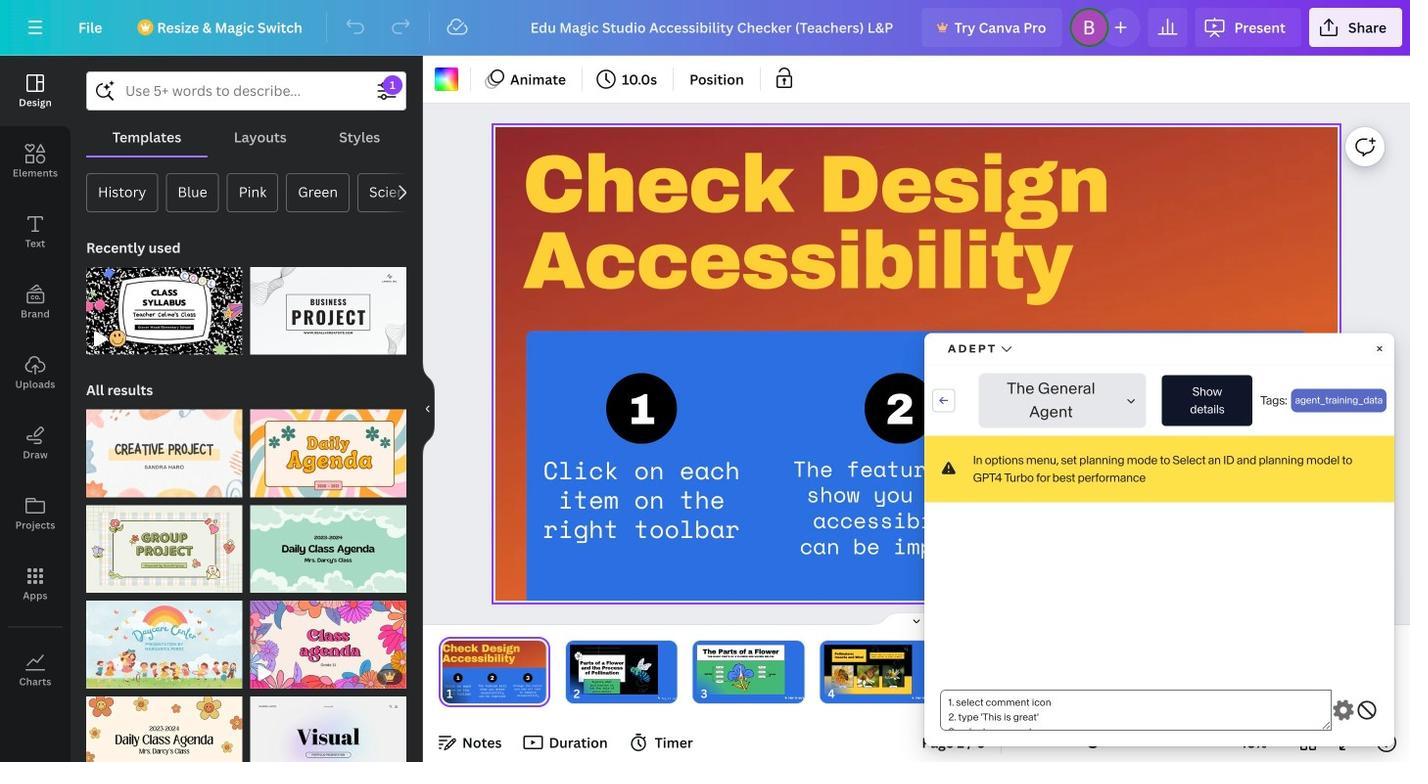 Task type: locate. For each thing, give the bounding box(es) containing it.
orange groovy retro daily agenda presentation group
[[250, 398, 406, 498]]

colorful floral illustrative class agenda presentation group
[[250, 590, 406, 689]]

3 pink rectangle image from the left
[[824, 645, 912, 695]]

green colorful cute aesthetic group project presentation group
[[86, 494, 242, 594]]

hide image
[[422, 362, 435, 456]]

Comment draft. Add a comment or @mention. text field
[[1065, 143, 1347, 186]]

blue green colorful daycare center presentation group
[[86, 590, 242, 689]]

Page title text field
[[461, 684, 469, 704]]

0 horizontal spatial pink rectangle image
[[570, 645, 658, 695]]

pink rectangle image
[[570, 645, 658, 695], [697, 645, 785, 695], [824, 645, 912, 695]]

2 horizontal spatial pink rectangle image
[[824, 645, 912, 695]]

colorful scrapbook nostalgia class syllabus blank education presentation group
[[86, 256, 242, 355]]

multicolor clouds daily class agenda template group
[[250, 494, 406, 594]]

1 pink rectangle image from the left
[[570, 645, 658, 695]]

1 horizontal spatial pink rectangle image
[[697, 645, 785, 695]]

main menu bar
[[0, 0, 1410, 56]]



Task type: vqa. For each thing, say whether or not it's contained in the screenshot.
WITH inside Celero.io Connect designs with your marketing in minutes!
no



Task type: describe. For each thing, give the bounding box(es) containing it.
gradient minimal portfolio proposal presentation group
[[250, 685, 406, 763]]

2 pink rectangle image from the left
[[697, 645, 785, 695]]

page 1 image
[[439, 641, 550, 704]]

no colour image
[[613, 68, 636, 91]]

Design title text field
[[515, 8, 914, 47]]

Zoom button
[[1221, 728, 1285, 759]]

colorful watercolor creative project presentation group
[[86, 398, 242, 498]]

orange and yellow retro flower power daily class agenda template group
[[86, 685, 242, 763]]

grey minimalist business project presentation group
[[250, 256, 406, 355]]

side panel tab list
[[0, 56, 71, 706]]

hide pages image
[[870, 612, 964, 628]]

Use 5+ words to describe... search field
[[125, 72, 367, 110]]



